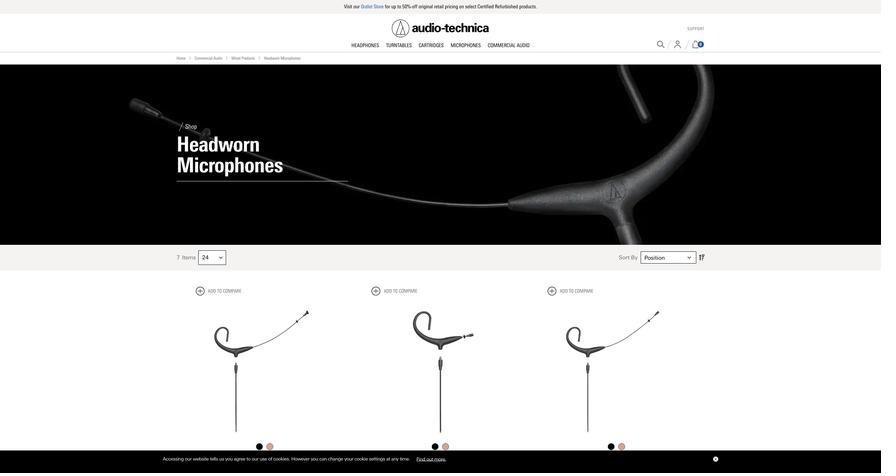 Task type: vqa. For each thing, say whether or not it's contained in the screenshot.
products.
yes



Task type: locate. For each thing, give the bounding box(es) containing it.
1 vertical spatial microphones
[[281, 56, 301, 61]]

store logo image
[[392, 19, 489, 37]]

1 add to compare button from the left
[[196, 287, 241, 296]]

divider line image left basket image
[[685, 40, 689, 49]]

cartridges
[[419, 42, 444, 48]]

2 add to compare from the left
[[384, 289, 417, 294]]

breadcrumbs image right home
[[188, 56, 192, 60]]

products
[[242, 56, 255, 61]]

headworn right products
[[264, 56, 280, 61]]

headphones link
[[348, 42, 383, 49]]

1 vertical spatial headworn
[[177, 132, 260, 157]]

carrat down image
[[688, 256, 691, 260]]

by
[[631, 255, 638, 261]]

1 horizontal spatial commercial audio
[[488, 42, 530, 48]]

bp892x image
[[548, 301, 686, 439]]

add for add to compare button corresponding to bp893x image
[[384, 289, 392, 294]]

commercial audio link
[[484, 42, 533, 49], [195, 55, 222, 62]]

you right us
[[225, 457, 233, 462]]

breadcrumbs image right products
[[258, 56, 261, 60]]

7 items
[[177, 255, 196, 261]]

1 horizontal spatial add
[[384, 289, 392, 294]]

on
[[459, 3, 464, 10]]

support link
[[688, 26, 705, 31]]

commercial
[[488, 42, 516, 48], [195, 56, 213, 61]]

out
[[427, 457, 433, 462]]

1 horizontal spatial commercial
[[488, 42, 516, 48]]

add to compare button
[[196, 287, 241, 296], [372, 287, 417, 296], [548, 287, 594, 296]]

add for add to compare button corresponding to 'bp892x' image
[[560, 289, 568, 294]]

0 vertical spatial headworn
[[264, 56, 280, 61]]

add to compare
[[208, 289, 241, 294], [384, 289, 417, 294], [560, 289, 594, 294]]

3 compare from the left
[[575, 289, 594, 294]]

0 horizontal spatial audio
[[214, 56, 222, 61]]

find out more.
[[417, 457, 446, 462]]

of
[[268, 457, 272, 462]]

3 add to compare from the left
[[560, 289, 594, 294]]

microphones
[[451, 42, 481, 48], [281, 56, 301, 61], [177, 153, 283, 178]]

0 horizontal spatial compare
[[223, 289, 241, 294]]

2 horizontal spatial option group
[[547, 442, 686, 453]]

headworn inside headworn microphones
[[177, 132, 260, 157]]

our right "visit"
[[354, 3, 360, 10]]

website
[[193, 457, 209, 462]]

2 breadcrumbs image from the left
[[258, 56, 261, 60]]

2 option group from the left
[[371, 442, 510, 453]]

carrat down image
[[219, 256, 223, 260]]

divider line image
[[667, 40, 671, 49], [685, 40, 689, 49]]

0 horizontal spatial breadcrumbs image
[[188, 56, 192, 60]]

headworn for divider line image
[[177, 132, 260, 157]]

0 horizontal spatial add
[[208, 289, 216, 294]]

1 horizontal spatial compare
[[399, 289, 417, 294]]

0 horizontal spatial divider line image
[[667, 40, 671, 49]]

breadcrumbs image
[[188, 56, 192, 60], [258, 56, 261, 60]]

0 vertical spatial commercial
[[488, 42, 516, 48]]

3 add to compare button from the left
[[548, 287, 594, 296]]

0 vertical spatial audio
[[517, 42, 530, 48]]

0 horizontal spatial commercial audio
[[195, 56, 222, 61]]

you
[[225, 457, 233, 462], [311, 457, 318, 462]]

use
[[260, 457, 267, 462]]

1 horizontal spatial headworn
[[264, 56, 280, 61]]

add
[[208, 289, 216, 294], [384, 289, 392, 294], [560, 289, 568, 294]]

2 horizontal spatial our
[[354, 3, 360, 10]]

0 horizontal spatial our
[[185, 457, 192, 462]]

audio
[[517, 42, 530, 48], [214, 56, 222, 61]]

compare
[[223, 289, 241, 294], [399, 289, 417, 294], [575, 289, 594, 294]]

0 vertical spatial commercial audio link
[[484, 42, 533, 49]]

1 add to compare from the left
[[208, 289, 241, 294]]

1 horizontal spatial divider line image
[[685, 40, 689, 49]]

2 horizontal spatial compare
[[575, 289, 594, 294]]

0 horizontal spatial headworn
[[177, 132, 260, 157]]

0 vertical spatial commercial audio
[[488, 42, 530, 48]]

support
[[688, 26, 705, 31]]

items
[[182, 255, 196, 261]]

2 horizontal spatial add to compare button
[[548, 287, 594, 296]]

to
[[397, 3, 401, 10], [217, 289, 222, 294], [393, 289, 398, 294], [569, 289, 574, 294], [247, 457, 251, 462]]

2 compare from the left
[[399, 289, 417, 294]]

tells
[[210, 457, 218, 462]]

our left use
[[252, 457, 259, 462]]

add to compare button for bp894x image
[[196, 287, 241, 296]]

your
[[344, 457, 353, 462]]

0 vertical spatial microphones
[[451, 42, 481, 48]]

headworn microphones
[[264, 56, 301, 61], [177, 132, 283, 178]]

1 horizontal spatial commercial audio link
[[484, 42, 533, 49]]

1 horizontal spatial our
[[252, 457, 259, 462]]

any
[[391, 457, 399, 462]]

home link
[[177, 55, 186, 62]]

1 vertical spatial commercial
[[195, 56, 213, 61]]

divider line image
[[177, 123, 185, 131]]

0 horizontal spatial add to compare button
[[196, 287, 241, 296]]

accessing
[[163, 457, 184, 462]]

2 add to compare button from the left
[[372, 287, 417, 296]]

option group for bp894x image
[[195, 442, 334, 453]]

headworn
[[264, 56, 280, 61], [177, 132, 260, 157]]

you left can
[[311, 457, 318, 462]]

headworn down shop
[[177, 132, 260, 157]]

1 vertical spatial commercial audio
[[195, 56, 222, 61]]

1 vertical spatial headworn microphones
[[177, 132, 283, 178]]

settings
[[369, 457, 385, 462]]

to for 'bp892x' image
[[569, 289, 574, 294]]

certified
[[478, 3, 494, 10]]

outlet
[[361, 3, 373, 10]]

compare for bp894x image
[[223, 289, 241, 294]]

cookies.
[[273, 457, 290, 462]]

add to compare button for 'bp892x' image
[[548, 287, 594, 296]]

0 horizontal spatial you
[[225, 457, 233, 462]]

to for bp893x image
[[393, 289, 398, 294]]

our
[[354, 3, 360, 10], [185, 457, 192, 462], [252, 457, 259, 462]]

0 horizontal spatial commercial audio link
[[195, 55, 222, 62]]

1 horizontal spatial you
[[311, 457, 318, 462]]

0 horizontal spatial option group
[[195, 442, 334, 453]]

2 horizontal spatial add to compare
[[560, 289, 594, 294]]

microphones for second breadcrumbs icon
[[281, 56, 301, 61]]

3 add from the left
[[560, 289, 568, 294]]

commercial audio
[[488, 42, 530, 48], [195, 56, 222, 61]]

1 horizontal spatial add to compare button
[[372, 287, 417, 296]]

1 vertical spatial audio
[[214, 56, 222, 61]]

1 compare from the left
[[223, 289, 241, 294]]

7
[[177, 255, 180, 261]]

2 vertical spatial microphones
[[177, 153, 283, 178]]

2 horizontal spatial add
[[560, 289, 568, 294]]

cookie
[[355, 457, 368, 462]]

1 horizontal spatial breadcrumbs image
[[258, 56, 261, 60]]

turntables
[[386, 42, 412, 48]]

compare for bp893x image
[[399, 289, 417, 294]]

our left website
[[185, 457, 192, 462]]

0 link
[[692, 41, 705, 48]]

2 add from the left
[[384, 289, 392, 294]]

option group
[[195, 442, 334, 453], [371, 442, 510, 453], [547, 442, 686, 453]]

divider line image right magnifying glass image
[[667, 40, 671, 49]]

3 option group from the left
[[547, 442, 686, 453]]

1 horizontal spatial option group
[[371, 442, 510, 453]]

0 horizontal spatial add to compare
[[208, 289, 241, 294]]

1 horizontal spatial add to compare
[[384, 289, 417, 294]]

1 option group from the left
[[195, 442, 334, 453]]

time.
[[400, 457, 410, 462]]

1 add from the left
[[208, 289, 216, 294]]



Task type: describe. For each thing, give the bounding box(es) containing it.
add to compare for add to compare button corresponding to bp893x image
[[384, 289, 417, 294]]

0 vertical spatial headworn microphones
[[264, 56, 301, 61]]

more.
[[434, 457, 446, 462]]

1 breadcrumbs image from the left
[[188, 56, 192, 60]]

breadcrumbs image
[[225, 56, 229, 60]]

microphones link
[[447, 42, 484, 49]]

home
[[177, 56, 186, 61]]

us
[[219, 457, 224, 462]]

cross image
[[714, 459, 717, 461]]

outlet store link
[[361, 3, 384, 10]]

0
[[700, 42, 702, 47]]

add to compare for bp894x image add to compare button
[[208, 289, 241, 294]]

find out more. link
[[411, 454, 452, 465]]

add for bp894x image add to compare button
[[208, 289, 216, 294]]

sort
[[619, 255, 630, 261]]

1 vertical spatial commercial audio link
[[195, 55, 222, 62]]

at
[[386, 457, 390, 462]]

can
[[319, 457, 327, 462]]

visit
[[344, 3, 352, 10]]

to for bp894x image
[[217, 289, 222, 294]]

set descending direction image
[[699, 254, 705, 262]]

magnifying glass image
[[657, 41, 665, 48]]

commercial audio for the right commercial audio link
[[488, 42, 530, 48]]

retail
[[434, 3, 444, 10]]

1 you from the left
[[225, 457, 233, 462]]

2 you from the left
[[311, 457, 318, 462]]

bp893x image
[[372, 301, 510, 439]]

headworn microphones image
[[0, 65, 881, 245]]

sort by
[[619, 255, 638, 261]]

turntables link
[[383, 42, 415, 49]]

compare for 'bp892x' image
[[575, 289, 594, 294]]

option group for bp893x image
[[371, 442, 510, 453]]

0 horizontal spatial commercial
[[195, 56, 213, 61]]

microphones for divider line image
[[177, 153, 283, 178]]

store
[[374, 3, 384, 10]]

products.
[[519, 3, 537, 10]]

1 divider line image from the left
[[667, 40, 671, 49]]

select
[[465, 3, 477, 10]]

add to compare for add to compare button corresponding to 'bp892x' image
[[560, 289, 594, 294]]

basket image
[[692, 41, 700, 48]]

find
[[417, 457, 425, 462]]

visit our outlet store for up to 50%-off original retail pricing on select certified refurbished products.
[[344, 3, 537, 10]]

our for visit
[[354, 3, 360, 10]]

wired products
[[231, 56, 255, 61]]

shop
[[185, 123, 197, 131]]

pricing
[[445, 3, 458, 10]]

for
[[385, 3, 390, 10]]

wired
[[231, 56, 241, 61]]

option group for 'bp892x' image
[[547, 442, 686, 453]]

commercial audio for bottom commercial audio link
[[195, 56, 222, 61]]

off
[[412, 3, 418, 10]]

however
[[291, 457, 310, 462]]

accessing our website tells us you agree to our use of cookies. however you can change your cookie settings at any time.
[[163, 457, 411, 462]]

1 horizontal spatial audio
[[517, 42, 530, 48]]

50%-
[[402, 3, 412, 10]]

headphones
[[352, 42, 379, 48]]

up
[[391, 3, 396, 10]]

2 divider line image from the left
[[685, 40, 689, 49]]

original
[[419, 3, 433, 10]]

agree
[[234, 457, 245, 462]]

headworn for second breadcrumbs icon
[[264, 56, 280, 61]]

wired products link
[[231, 55, 255, 62]]

change
[[328, 457, 343, 462]]

our for accessing
[[185, 457, 192, 462]]

cartridges link
[[415, 42, 447, 49]]

add to compare button for bp893x image
[[372, 287, 417, 296]]

bp894x image
[[196, 301, 334, 439]]

refurbished
[[495, 3, 518, 10]]



